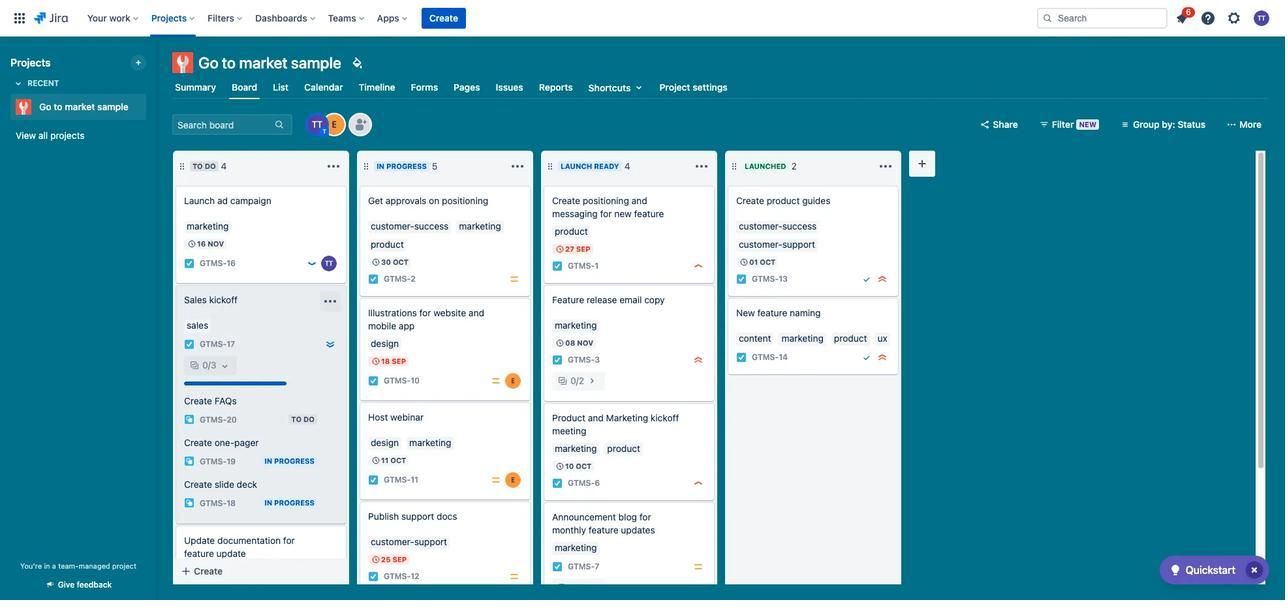 Task type: vqa. For each thing, say whether or not it's contained in the screenshot.
Add people image at the top left
yes



Task type: describe. For each thing, give the bounding box(es) containing it.
project settings link
[[657, 76, 730, 99]]

0 vertical spatial /
[[208, 360, 211, 371]]

oct for approvals
[[393, 258, 409, 266]]

column actions menu image
[[694, 159, 710, 174]]

3 column actions menu image from the left
[[878, 159, 894, 174]]

gtms- for 1
[[568, 261, 595, 271]]

create slide deck
[[184, 479, 257, 490]]

create column image
[[915, 156, 930, 172]]

0 vertical spatial kickoff
[[209, 294, 238, 306]]

launched
[[745, 162, 786, 170]]

announcement
[[552, 512, 616, 523]]

0 horizontal spatial medium image
[[491, 376, 501, 386]]

task image for illustrations for website and mobile app
[[368, 376, 379, 386]]

gtms-1
[[568, 261, 599, 271]]

30 oct
[[381, 258, 409, 266]]

for inside illustrations for website and mobile app
[[419, 307, 431, 319]]

group by: status
[[1133, 119, 1206, 130]]

5
[[432, 161, 438, 172]]

feature inside update documentation for feature update
[[184, 548, 214, 559]]

1 horizontal spatial sample
[[291, 54, 341, 72]]

10 october 2023 image
[[555, 462, 565, 472]]

done image
[[862, 353, 872, 363]]

gtms-6 link
[[568, 478, 600, 489]]

0 horizontal spatial market
[[65, 101, 95, 112]]

in for create one-pager
[[264, 457, 272, 466]]

Search board text field
[[174, 116, 273, 134]]

gtms-16
[[200, 259, 236, 269]]

17
[[227, 340, 235, 350]]

create down update
[[194, 566, 223, 577]]

settings image
[[1227, 10, 1242, 26]]

release
[[587, 294, 617, 306]]

gtms-12
[[384, 572, 420, 582]]

feature left naming at the right of the page
[[758, 307, 788, 319]]

lowest image
[[325, 339, 336, 350]]

webinar
[[391, 412, 424, 423]]

feature inside announcement blog for monthly feature updates
[[589, 525, 619, 536]]

messaging
[[552, 208, 598, 219]]

0 vertical spatial 16
[[197, 240, 206, 248]]

create for create product guides
[[736, 195, 764, 206]]

positioning inside create positioning and messaging for new feature
[[583, 195, 629, 206]]

14
[[779, 353, 788, 363]]

2 0 / 2 from the top
[[571, 582, 584, 593]]

gtms-17 link
[[200, 339, 235, 350]]

ad
[[217, 195, 228, 206]]

calendar
[[304, 82, 343, 93]]

25 sep
[[381, 556, 407, 564]]

1 vertical spatial new
[[736, 307, 755, 319]]

one-
[[215, 438, 234, 449]]

1 vertical spatial projects
[[10, 57, 51, 69]]

summary
[[175, 82, 216, 93]]

publish support docs
[[368, 511, 457, 522]]

team-
[[58, 562, 79, 571]]

announcement blog for monthly feature updates
[[552, 512, 655, 536]]

01 october 2023 image
[[739, 257, 749, 268]]

11 inside 'link'
[[411, 476, 418, 485]]

sep for mobile
[[392, 357, 406, 366]]

and inside create positioning and messaging for new feature
[[632, 195, 647, 206]]

gtms-11 link
[[384, 475, 418, 486]]

task image for publish support docs
[[368, 572, 379, 582]]

nov for feature
[[577, 339, 594, 347]]

share button
[[972, 114, 1026, 135]]

launch ad campaign
[[184, 195, 271, 206]]

filter
[[1052, 119, 1074, 130]]

7
[[595, 562, 599, 572]]

sidebar navigation image
[[142, 52, 171, 78]]

ready
[[594, 162, 619, 170]]

low image
[[307, 259, 317, 269]]

gtms- for 2
[[384, 274, 411, 284]]

12
[[411, 572, 420, 582]]

done image for gtms-14
[[862, 353, 872, 363]]

0 horizontal spatial medium image
[[491, 475, 501, 486]]

gtms- for 16
[[200, 259, 227, 269]]

blog
[[619, 512, 637, 523]]

reports link
[[536, 76, 576, 99]]

apps button
[[373, 8, 412, 29]]

task image left gtms-7 link
[[552, 562, 563, 573]]

docs
[[437, 511, 457, 522]]

slide
[[215, 479, 234, 490]]

high image
[[693, 261, 704, 272]]

task image for get approvals on positioning
[[368, 274, 379, 285]]

gtms- for 7
[[568, 562, 595, 572]]

apps
[[377, 12, 399, 24]]

sales kickoff
[[184, 294, 238, 306]]

progress for pager
[[274, 457, 315, 466]]

reports
[[539, 82, 573, 93]]

18 september 2023 image
[[371, 356, 381, 367]]

do for to do 4
[[205, 162, 216, 170]]

kickoff inside the product and marketing kickoff meeting
[[651, 413, 679, 424]]

2 vertical spatial /
[[576, 582, 579, 593]]

task image left the gtms-14 link
[[736, 353, 747, 363]]

website
[[434, 307, 466, 319]]

in for create slide deck
[[264, 499, 272, 507]]

dashboards
[[255, 12, 307, 24]]

give feedback button
[[37, 574, 120, 596]]

4 for launch ready 4
[[625, 161, 630, 172]]

in
[[44, 562, 50, 571]]

oct for and
[[576, 462, 592, 471]]

create product guides
[[736, 195, 831, 206]]

1 vertical spatial 0
[[571, 375, 576, 386]]

2 vertical spatial sep
[[393, 556, 407, 564]]

1 vertical spatial go to market sample
[[39, 101, 129, 112]]

go inside go to market sample link
[[39, 101, 51, 112]]

quickstart
[[1186, 565, 1236, 576]]

task image for create positioning and messaging for new feature
[[552, 261, 563, 272]]

for inside announcement blog for monthly feature updates
[[640, 512, 651, 523]]

gtms-20 link
[[200, 414, 237, 426]]

create one-pager
[[184, 438, 259, 449]]

for inside create positioning and messaging for new feature
[[600, 208, 612, 219]]

highest image
[[877, 353, 888, 363]]

status
[[1178, 119, 1206, 130]]

0 horizontal spatial create button
[[173, 560, 349, 584]]

0 vertical spatial go
[[198, 54, 219, 72]]

board
[[232, 81, 257, 93]]

illustrations for website and mobile app
[[368, 307, 484, 332]]

gtms- for 3
[[568, 355, 595, 365]]

1 horizontal spatial medium image
[[509, 572, 520, 582]]

sub task image for create slide deck
[[184, 498, 195, 509]]

0 / 3
[[202, 360, 216, 371]]

mobile
[[368, 321, 396, 332]]

10 october 2023 image
[[555, 462, 565, 472]]

you're in a team-managed project
[[20, 562, 136, 571]]

gtms- for 19
[[200, 457, 227, 467]]

primary element
[[8, 0, 1037, 37]]

to inside go to market sample link
[[54, 101, 62, 112]]

eloisefrancis23 image
[[505, 473, 521, 488]]

view all projects link
[[10, 124, 146, 148]]

gtms-14
[[752, 353, 788, 363]]

projects button
[[147, 8, 200, 29]]

in progress for create slide deck
[[264, 499, 315, 507]]

more button
[[1219, 114, 1270, 135]]

gtms-19 link
[[200, 456, 236, 467]]

18 sep
[[381, 357, 406, 366]]

0 vertical spatial terry turtle image
[[307, 114, 328, 135]]

copy
[[644, 294, 665, 306]]

get approvals on positioning
[[368, 195, 488, 206]]

filters
[[208, 12, 234, 24]]

create faqs
[[184, 396, 237, 407]]

2 down gtms-7 link
[[579, 582, 584, 593]]

to do 4
[[193, 161, 227, 172]]

high image
[[693, 479, 704, 489]]

11 oct
[[381, 456, 406, 465]]

create positioning and messaging for new feature
[[552, 195, 664, 219]]

summary link
[[172, 76, 219, 99]]

medium image for gtms-2
[[509, 274, 520, 285]]

column actions menu image for 5
[[510, 159, 526, 174]]

timeline link
[[356, 76, 398, 99]]

task image for host webinar
[[368, 475, 379, 486]]

filter new
[[1052, 119, 1097, 130]]

01 october 2023 image
[[739, 257, 749, 268]]

gtms- for 17
[[200, 340, 227, 350]]

0 horizontal spatial 3
[[211, 360, 216, 371]]

progress inside in progress 5
[[386, 162, 427, 170]]

sales
[[184, 294, 207, 306]]

create for create positioning and messaging for new feature
[[552, 195, 580, 206]]

08 nov
[[565, 339, 594, 347]]

0 vertical spatial go to market sample
[[198, 54, 341, 72]]

to for to do 4
[[193, 162, 203, 170]]

to do
[[291, 415, 315, 424]]

medium image for gtms-7
[[693, 562, 704, 573]]

by:
[[1162, 119, 1176, 130]]

0 vertical spatial 6
[[1186, 7, 1191, 17]]

approvals
[[386, 195, 427, 206]]



Task type: locate. For each thing, give the bounding box(es) containing it.
1 vertical spatial market
[[65, 101, 95, 112]]

0 vertical spatial 0 / 2
[[571, 375, 584, 386]]

1 vertical spatial sep
[[392, 357, 406, 366]]

shortcuts
[[589, 82, 631, 93]]

1 vertical spatial 11
[[411, 476, 418, 485]]

issues link
[[493, 76, 526, 99]]

quickstart button
[[1160, 556, 1270, 585]]

11 october 2023 image
[[371, 456, 381, 466]]

0 vertical spatial 11
[[381, 456, 389, 465]]

on
[[429, 195, 440, 206]]

1 vertical spatial eloisefrancis23 image
[[505, 373, 521, 389]]

task image down 08 november 2023 icon
[[552, 355, 563, 366]]

4 for to do 4
[[221, 161, 227, 172]]

new inside filter new
[[1079, 120, 1097, 129]]

work
[[109, 12, 130, 24]]

2 horizontal spatial medium image
[[693, 562, 704, 573]]

to up launch ad campaign
[[193, 162, 203, 170]]

sample up "calendar"
[[291, 54, 341, 72]]

task image
[[184, 259, 195, 269], [552, 261, 563, 272], [368, 274, 379, 285], [736, 274, 747, 285], [184, 339, 195, 350], [736, 353, 747, 363], [368, 475, 379, 486], [552, 479, 563, 489]]

1 horizontal spatial and
[[588, 413, 604, 424]]

27 sep
[[565, 245, 591, 253]]

gtms- down 01 oct
[[752, 274, 779, 284]]

task image left gtms-1 link
[[552, 261, 563, 272]]

create button inside primary element
[[422, 8, 466, 29]]

0 down gtms-7 link
[[571, 582, 576, 593]]

1 vertical spatial 6
[[595, 479, 600, 489]]

0 horizontal spatial 16
[[197, 240, 206, 248]]

2 vertical spatial medium image
[[693, 562, 704, 573]]

sub task image left gtms-19 link
[[184, 457, 195, 467]]

gtms- for 13
[[752, 274, 779, 284]]

sep right 25 at bottom
[[393, 556, 407, 564]]

faqs
[[215, 396, 237, 407]]

2 vertical spatial progress
[[274, 499, 315, 507]]

20
[[227, 415, 237, 425]]

create right apps dropdown button
[[429, 12, 458, 24]]

1 horizontal spatial positioning
[[583, 195, 629, 206]]

0 horizontal spatial column actions menu image
[[326, 159, 341, 174]]

0 horizontal spatial positioning
[[442, 195, 488, 206]]

08 november 2023 image
[[555, 338, 565, 349]]

kickoff right "marketing"
[[651, 413, 679, 424]]

feature right new
[[634, 208, 664, 219]]

1 vertical spatial create button
[[173, 560, 349, 584]]

campaign
[[230, 195, 271, 206]]

1 vertical spatial progress
[[274, 457, 315, 466]]

guides
[[802, 195, 831, 206]]

1 horizontal spatial go
[[198, 54, 219, 72]]

0 horizontal spatial sample
[[97, 101, 129, 112]]

0 vertical spatial sub task image
[[184, 415, 195, 425]]

and up new
[[632, 195, 647, 206]]

0 horizontal spatial and
[[469, 307, 484, 319]]

0 vertical spatial market
[[239, 54, 288, 72]]

for inside update documentation for feature update
[[283, 535, 295, 546]]

medium image
[[509, 274, 520, 285], [491, 376, 501, 386], [693, 562, 704, 573]]

new
[[1079, 120, 1097, 129], [736, 307, 755, 319]]

go to market sample up view all projects link
[[39, 101, 129, 112]]

2 up illustrations
[[411, 274, 416, 284]]

give feedback
[[58, 580, 112, 590]]

gtms- down monthly
[[568, 562, 595, 572]]

gtms-10 link
[[384, 376, 420, 387]]

sample
[[291, 54, 341, 72], [97, 101, 129, 112]]

1 vertical spatial sample
[[97, 101, 129, 112]]

0 horizontal spatial to
[[193, 162, 203, 170]]

1 vertical spatial 16
[[227, 259, 236, 269]]

2
[[792, 161, 797, 172], [411, 274, 416, 284], [579, 375, 584, 386], [579, 582, 584, 593]]

terry turtle image
[[307, 114, 328, 135], [321, 256, 337, 272]]

group
[[1133, 119, 1160, 130]]

go up "summary"
[[198, 54, 219, 72]]

16 november 2023 image
[[187, 239, 197, 249], [187, 239, 197, 249]]

projects up recent
[[10, 57, 51, 69]]

0 vertical spatial to
[[222, 54, 236, 72]]

feature down update
[[184, 548, 214, 559]]

0 / 2 down gtms-7 link
[[571, 582, 584, 593]]

and right website
[[469, 307, 484, 319]]

sub task image for create faqs
[[184, 415, 195, 425]]

2 sub task image from the top
[[184, 457, 195, 467]]

your
[[87, 12, 107, 24]]

oct up gtms-6
[[576, 462, 592, 471]]

1 vertical spatial 18
[[227, 499, 236, 508]]

1 vertical spatial in progress
[[264, 499, 315, 507]]

0 vertical spatial sample
[[291, 54, 341, 72]]

column actions menu image
[[326, 159, 341, 174], [510, 159, 526, 174], [878, 159, 894, 174]]

add people image
[[353, 117, 368, 133]]

task image for sales kickoff
[[184, 339, 195, 350]]

task image down 10 october 2023 image
[[552, 479, 563, 489]]

done image
[[862, 274, 872, 285], [862, 274, 872, 285], [862, 353, 872, 363]]

task image for product and marketing kickoff meeting
[[552, 479, 563, 489]]

18 down the slide
[[227, 499, 236, 508]]

1 horizontal spatial 18
[[381, 357, 390, 366]]

30 october 2023 image
[[371, 257, 381, 268], [371, 257, 381, 268]]

6 up announcement
[[595, 479, 600, 489]]

1 horizontal spatial 11
[[411, 476, 418, 485]]

calendar link
[[302, 76, 346, 99]]

create inside primary element
[[429, 12, 458, 24]]

create button right apps dropdown button
[[422, 8, 466, 29]]

0 horizontal spatial launch
[[184, 195, 215, 206]]

0 horizontal spatial kickoff
[[209, 294, 238, 306]]

gtms- up 0 / 3
[[200, 340, 227, 350]]

oct
[[393, 258, 409, 266], [760, 258, 776, 266], [391, 456, 406, 465], [576, 462, 592, 471]]

0 vertical spatial 0
[[202, 360, 208, 371]]

column actions menu image for 4
[[326, 159, 341, 174]]

gtms- down 27 sep
[[568, 261, 595, 271]]

a
[[52, 562, 56, 571]]

your work button
[[83, 8, 143, 29]]

gtms- down 25 sep at the bottom left
[[384, 572, 411, 582]]

1 horizontal spatial to
[[291, 415, 302, 424]]

0
[[202, 360, 208, 371], [571, 375, 576, 386], [571, 582, 576, 593]]

new
[[614, 208, 632, 219]]

1 in progress from the top
[[264, 457, 315, 466]]

oct for webinar
[[391, 456, 406, 465]]

do for to do
[[304, 415, 315, 424]]

sub task image left 'gtms-18' link
[[184, 498, 195, 509]]

kickoff right sales on the left
[[209, 294, 238, 306]]

in inside in progress 5
[[377, 162, 385, 170]]

task image down 18 september 2023 image
[[368, 376, 379, 386]]

0 vertical spatial highest image
[[877, 274, 888, 285]]

0 vertical spatial in
[[377, 162, 385, 170]]

2 right the launched
[[792, 161, 797, 172]]

01
[[749, 258, 758, 266]]

gtms-3 link
[[568, 355, 600, 366]]

0 / 2 down gtms-3 link
[[571, 375, 584, 386]]

0 vertical spatial eloisefrancis23 image
[[324, 114, 345, 135]]

launch inside launch ready 4
[[561, 162, 592, 170]]

documentation
[[217, 535, 281, 546]]

task image for feature release email copy
[[552, 355, 563, 366]]

create project image
[[133, 57, 144, 68]]

1 horizontal spatial 16
[[227, 259, 236, 269]]

1 horizontal spatial nov
[[577, 339, 594, 347]]

do inside to do 4
[[205, 162, 216, 170]]

1 vertical spatial highest image
[[693, 355, 704, 366]]

gtms-13
[[752, 274, 788, 284]]

gtms- down create one-pager
[[200, 457, 227, 467]]

4 up the ad
[[221, 161, 227, 172]]

/ down gtms-7 link
[[576, 582, 579, 593]]

sub task image for create one-pager
[[184, 457, 195, 467]]

email
[[620, 294, 642, 306]]

2 positioning from the left
[[583, 195, 629, 206]]

new right filter
[[1079, 120, 1097, 129]]

gtms- down 10 oct
[[568, 479, 595, 489]]

gtms- for 12
[[384, 572, 411, 582]]

updates
[[621, 525, 655, 536]]

task image left the gtms-12 link
[[368, 572, 379, 582]]

get
[[368, 195, 383, 206]]

create inside create positioning and messaging for new feature
[[552, 195, 580, 206]]

1 horizontal spatial 3
[[595, 355, 600, 365]]

in up get
[[377, 162, 385, 170]]

appswitcher icon image
[[12, 10, 27, 26]]

support
[[401, 511, 434, 522]]

launch ready 4
[[561, 161, 630, 172]]

0 horizontal spatial 6
[[595, 479, 600, 489]]

gtms-14 link
[[752, 352, 788, 363]]

gtms-10
[[384, 376, 420, 386]]

gtms- down new feature naming
[[752, 353, 779, 363]]

gtms- inside 'link'
[[384, 476, 411, 485]]

progress down to do
[[274, 457, 315, 466]]

gtms- down 30 oct at left
[[384, 274, 411, 284]]

to
[[193, 162, 203, 170], [291, 415, 302, 424]]

market up view all projects link
[[65, 101, 95, 112]]

gtms-2 link
[[384, 274, 416, 285]]

share
[[993, 119, 1018, 130]]

tab list containing board
[[165, 76, 1278, 99]]

gtms-16 link
[[200, 258, 236, 269]]

task image for create product guides
[[736, 274, 747, 285]]

0 vertical spatial new
[[1079, 120, 1097, 129]]

1 horizontal spatial 10
[[565, 462, 574, 471]]

market up list
[[239, 54, 288, 72]]

for left website
[[419, 307, 431, 319]]

collapse recent projects image
[[10, 76, 26, 91]]

1 horizontal spatial highest image
[[877, 274, 888, 285]]

for up updates
[[640, 512, 651, 523]]

feature down announcement
[[589, 525, 619, 536]]

0 horizontal spatial projects
[[10, 57, 51, 69]]

launched 2
[[745, 161, 797, 172]]

monthly
[[552, 525, 586, 536]]

card actions menu image
[[322, 294, 338, 309]]

0 horizontal spatial do
[[205, 162, 216, 170]]

4 right ready
[[625, 161, 630, 172]]

notifications image
[[1174, 10, 1190, 26]]

project
[[112, 562, 136, 571]]

oct up gtms-11
[[391, 456, 406, 465]]

1 horizontal spatial kickoff
[[651, 413, 679, 424]]

0 vertical spatial create button
[[422, 8, 466, 29]]

gtms-6
[[568, 479, 600, 489]]

feature release email copy
[[552, 294, 665, 306]]

dismiss quickstart image
[[1244, 560, 1265, 581]]

1 horizontal spatial column actions menu image
[[510, 159, 526, 174]]

sub task image down create faqs
[[184, 415, 195, 425]]

gtms- for 10
[[384, 376, 411, 386]]

nov right 08
[[577, 339, 594, 347]]

to down recent
[[54, 101, 62, 112]]

4
[[221, 161, 227, 172], [625, 161, 630, 172]]

task image down 11 october 2023 icon
[[368, 475, 379, 486]]

1 vertical spatial nov
[[577, 339, 594, 347]]

1 column actions menu image from the left
[[326, 159, 341, 174]]

search image
[[1043, 13, 1053, 24]]

2 in progress from the top
[[264, 499, 315, 507]]

forms
[[411, 82, 438, 93]]

2 down gtms-3 link
[[579, 375, 584, 386]]

0 horizontal spatial new
[[736, 307, 755, 319]]

banner
[[0, 0, 1285, 37]]

gtms- for 20
[[200, 415, 227, 425]]

positioning up new
[[583, 195, 629, 206]]

create left one-
[[184, 438, 212, 449]]

feature inside create positioning and messaging for new feature
[[634, 208, 664, 219]]

projects inside dropdown button
[[151, 12, 187, 24]]

to inside to do 4
[[193, 162, 203, 170]]

more
[[1240, 119, 1262, 130]]

2 4 from the left
[[625, 161, 630, 172]]

2 horizontal spatial column actions menu image
[[878, 159, 894, 174]]

new down gtms-13 link
[[736, 307, 755, 319]]

sep up gtms-10
[[392, 357, 406, 366]]

1 horizontal spatial medium image
[[509, 274, 520, 285]]

and inside the product and marketing kickoff meeting
[[588, 413, 604, 424]]

update
[[184, 535, 215, 546]]

nov for launch
[[208, 240, 224, 248]]

30
[[381, 258, 391, 266]]

create for create slide deck
[[184, 479, 212, 490]]

1 vertical spatial 0 / 2
[[571, 582, 584, 593]]

oct for product
[[760, 258, 776, 266]]

gtms- for 11
[[384, 476, 411, 485]]

host webinar
[[368, 412, 424, 423]]

10
[[411, 376, 420, 386], [565, 462, 574, 471]]

in progress up documentation
[[264, 499, 315, 507]]

oct right 01
[[760, 258, 776, 266]]

1 horizontal spatial 4
[[625, 161, 630, 172]]

2 vertical spatial 0
[[571, 582, 576, 593]]

check image
[[1168, 563, 1183, 578]]

1 positioning from the left
[[442, 195, 488, 206]]

0 down gtms-17 link
[[202, 360, 208, 371]]

1 horizontal spatial launch
[[561, 162, 592, 170]]

for
[[600, 208, 612, 219], [419, 307, 431, 319], [640, 512, 651, 523], [283, 535, 295, 546]]

illustrations
[[368, 307, 417, 319]]

gtms-13 link
[[752, 274, 788, 285]]

18 september 2023 image
[[371, 356, 381, 367]]

1 horizontal spatial create button
[[422, 8, 466, 29]]

launch left ready
[[561, 162, 592, 170]]

gtms- down 08 nov
[[568, 355, 595, 365]]

27 september 2023 image
[[555, 244, 565, 255], [555, 244, 565, 255]]

6 left help image
[[1186, 7, 1191, 17]]

in progress for create one-pager
[[264, 457, 315, 466]]

08 november 2023 image
[[555, 338, 565, 349]]

2 column actions menu image from the left
[[510, 159, 526, 174]]

project
[[660, 82, 690, 93]]

/ down gtms-3 link
[[576, 375, 579, 386]]

gtms-2
[[384, 274, 416, 284]]

1
[[595, 261, 599, 271]]

08
[[565, 339, 575, 347]]

create up the 'gtms-20'
[[184, 396, 212, 407]]

progress for deck
[[274, 499, 315, 507]]

launch for launch ready 4
[[561, 162, 592, 170]]

dashboards button
[[251, 8, 320, 29]]

10 up gtms-6
[[565, 462, 574, 471]]

add to starred image
[[142, 99, 158, 115]]

to right "20"
[[291, 415, 302, 424]]

13
[[779, 274, 788, 284]]

done image for gtms-13
[[862, 274, 872, 285]]

in right 19
[[264, 457, 272, 466]]

0 horizontal spatial go to market sample
[[39, 101, 129, 112]]

host
[[368, 412, 388, 423]]

and right product
[[588, 413, 604, 424]]

you're
[[20, 562, 42, 571]]

eloisefrancis23 image
[[324, 114, 345, 135], [505, 373, 521, 389]]

product
[[767, 195, 800, 206]]

2 vertical spatial in
[[264, 499, 272, 507]]

highest image
[[877, 274, 888, 285], [693, 355, 704, 366]]

1 vertical spatial medium image
[[509, 572, 520, 582]]

sub task image
[[184, 415, 195, 425], [184, 457, 195, 467], [184, 498, 195, 509]]

1 horizontal spatial market
[[239, 54, 288, 72]]

for left new
[[600, 208, 612, 219]]

gtms- down create slide deck
[[200, 499, 227, 508]]

0 horizontal spatial 11
[[381, 456, 389, 465]]

1 vertical spatial 10
[[565, 462, 574, 471]]

create up messaging
[[552, 195, 580, 206]]

to up board in the left of the page
[[222, 54, 236, 72]]

1 horizontal spatial go to market sample
[[198, 54, 341, 72]]

nov up the gtms-16
[[208, 240, 224, 248]]

1 vertical spatial do
[[304, 415, 315, 424]]

0 horizontal spatial to
[[54, 101, 62, 112]]

projects up sidebar navigation icon
[[151, 12, 187, 24]]

filters button
[[204, 8, 247, 29]]

sep
[[576, 245, 591, 253], [392, 357, 406, 366], [393, 556, 407, 564]]

set background color image
[[349, 55, 365, 71]]

3 sub task image from the top
[[184, 498, 195, 509]]

0 horizontal spatial highest image
[[693, 355, 704, 366]]

11 up the publish support docs
[[411, 476, 418, 485]]

terry turtle image right low icon
[[321, 256, 337, 272]]

gtms- for 18
[[200, 499, 227, 508]]

gtms-18 link
[[200, 498, 236, 509]]

to for to do
[[291, 415, 302, 424]]

product and marketing kickoff meeting
[[552, 413, 679, 437]]

1 vertical spatial kickoff
[[651, 413, 679, 424]]

0 horizontal spatial 18
[[227, 499, 236, 508]]

0 vertical spatial in progress
[[264, 457, 315, 466]]

create button down update documentation for feature update
[[173, 560, 349, 584]]

in up documentation
[[264, 499, 272, 507]]

deck
[[237, 479, 257, 490]]

positioning right on
[[442, 195, 488, 206]]

0 vertical spatial 10
[[411, 376, 420, 386]]

gtms-18
[[200, 499, 236, 508]]

go to market sample link
[[10, 94, 141, 120]]

gtms- down 16 nov
[[200, 259, 227, 269]]

gtms- down create faqs
[[200, 415, 227, 425]]

task image down 01 october 2023 icon
[[736, 274, 747, 285]]

gtms- for 14
[[752, 353, 779, 363]]

medium image
[[491, 475, 501, 486], [509, 572, 520, 582]]

teams
[[328, 12, 356, 24]]

go to market sample up list
[[198, 54, 341, 72]]

11 up gtms-11
[[381, 456, 389, 465]]

recent
[[27, 78, 59, 88]]

sep for for
[[576, 245, 591, 253]]

launch for launch ad campaign
[[184, 195, 215, 206]]

0 horizontal spatial nov
[[208, 240, 224, 248]]

1 0 / 2 from the top
[[571, 375, 584, 386]]

1 vertical spatial terry turtle image
[[321, 256, 337, 272]]

help image
[[1201, 10, 1216, 26]]

1 vertical spatial launch
[[184, 195, 215, 206]]

gtms- for 6
[[568, 479, 595, 489]]

create for create one-pager
[[184, 438, 212, 449]]

task image left gtms-2 link
[[368, 274, 379, 285]]

1 horizontal spatial eloisefrancis23 image
[[505, 373, 521, 389]]

2 horizontal spatial and
[[632, 195, 647, 206]]

16 nov
[[197, 240, 224, 248]]

2 vertical spatial sub task image
[[184, 498, 195, 509]]

1 4 from the left
[[221, 161, 227, 172]]

progress left 5
[[386, 162, 427, 170]]

task image for launch ad campaign
[[184, 259, 195, 269]]

tab list
[[165, 76, 1278, 99]]

1 vertical spatial in
[[264, 457, 272, 466]]

Search field
[[1037, 8, 1168, 29]]

1 vertical spatial medium image
[[491, 376, 501, 386]]

task image
[[552, 355, 563, 366], [368, 376, 379, 386], [552, 562, 563, 573], [368, 572, 379, 582]]

app
[[399, 321, 415, 332]]

create left product
[[736, 195, 764, 206]]

11 october 2023 image
[[371, 456, 381, 466]]

sample left add to starred image
[[97, 101, 129, 112]]

all
[[38, 130, 48, 141]]

marketing
[[606, 413, 648, 424]]

oct right 30
[[393, 258, 409, 266]]

create left the slide
[[184, 479, 212, 490]]

your profile and settings image
[[1254, 10, 1270, 26]]

25 september 2023 image
[[371, 555, 381, 565], [371, 555, 381, 565]]

0 horizontal spatial 10
[[411, 376, 420, 386]]

new feature naming
[[736, 307, 821, 319]]

1 sub task image from the top
[[184, 415, 195, 425]]

1 vertical spatial to
[[291, 415, 302, 424]]

10 up webinar
[[411, 376, 420, 386]]

1 vertical spatial /
[[576, 375, 579, 386]]

task image left the gtms-16 link
[[184, 259, 195, 269]]

jira image
[[34, 10, 68, 26], [34, 10, 68, 26]]

1 horizontal spatial new
[[1079, 120, 1097, 129]]

1 horizontal spatial do
[[304, 415, 315, 424]]

task image left gtms-17 link
[[184, 339, 195, 350]]

01 oct
[[749, 258, 776, 266]]

issues
[[496, 82, 523, 93]]

create for create faqs
[[184, 396, 212, 407]]

banner containing your work
[[0, 0, 1285, 37]]

and inside illustrations for website and mobile app
[[469, 307, 484, 319]]



